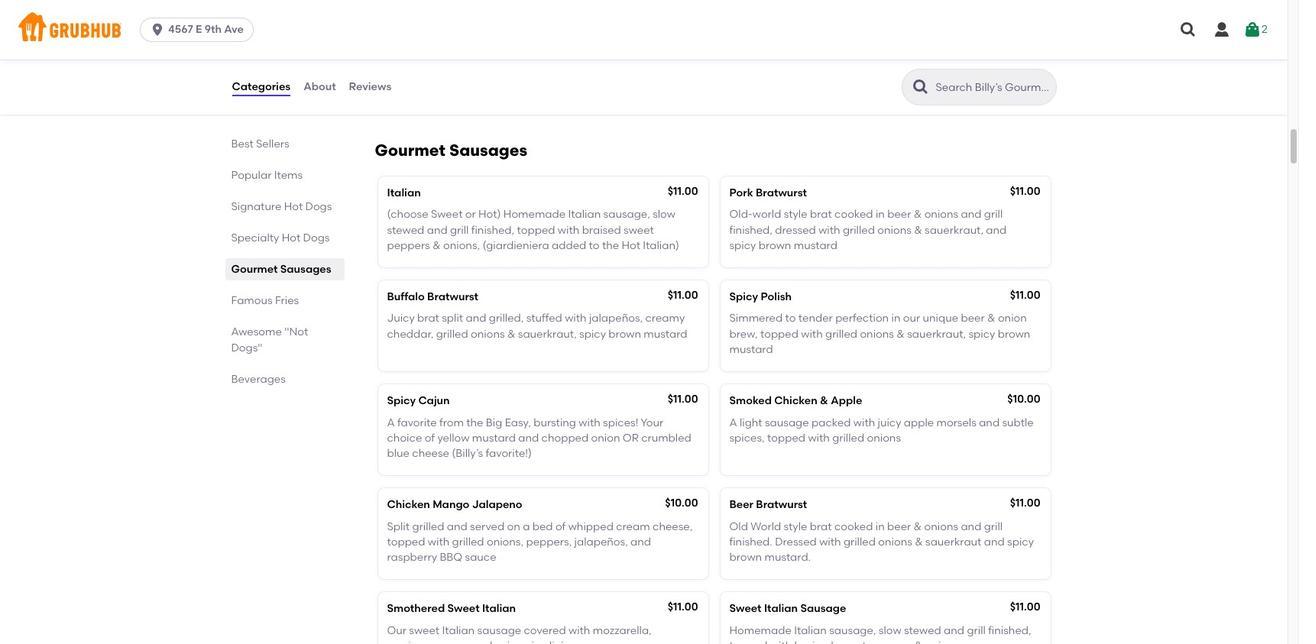 Task type: describe. For each thing, give the bounding box(es) containing it.
chopped
[[542, 432, 589, 445]]

with inside juicy brat split and grilled, stuffed with jalapeños, creamy cheddar, grilled onions & sauerkraut, spicy brown mustard
[[565, 312, 587, 325]]

topped for split grilled and served on a bed of whipped cream cheese, topped with grilled onions, peppers, jalapeños, and raspberry bbq sauce
[[387, 536, 425, 549]]

in for pork bratwurst
[[876, 208, 885, 221]]

from
[[440, 416, 464, 429]]

little
[[615, 50, 637, 63]]

spicy inside our sweet italian sausage covered with mozzarella, marinara sauce and spicy giardiniera.
[[495, 640, 522, 644]]

beverages
[[231, 373, 286, 386]]

categories button
[[231, 60, 291, 115]]

cream
[[616, 520, 650, 533]]

cooked for dressed
[[835, 520, 873, 533]]

spicy for spicy polish
[[730, 291, 758, 304]]

morsels
[[937, 416, 977, 429]]

reviews
[[349, 80, 392, 93]]

best
[[231, 138, 254, 151]]

a inside split grilled and served on a bed of whipped cream cheese, topped with grilled onions, peppers, jalapeños, and raspberry bbq sauce
[[523, 520, 530, 533]]

grill for sauerkraut,
[[984, 208, 1003, 221]]

split
[[442, 312, 463, 325]]

still
[[497, 50, 514, 63]]

a light sausage packed with juicy apple morsels and subtle spices, topped with grilled onions
[[730, 416, 1034, 445]]

mango
[[433, 499, 470, 512]]

spicy inside old-world style brat cooked in beer & onions and grill finished, dressed with grilled onions & sauerkraut, and spicy brown mustard
[[730, 239, 756, 252]]

bratwurst for world
[[756, 187, 807, 200]]

onions.
[[925, 640, 962, 644]]

and inside '(choose sweet or hot) homemade italian sausage, slow stewed and grill finished, topped with braised sweet peppers & onions, (giardieniera added to the hot italian)'
[[427, 224, 448, 237]]

sweet for or
[[431, 208, 463, 221]]

$10.00 for split grilled and served on a bed of whipped cream cheese, topped with grilled onions, peppers, jalapeños, and raspberry bbq sauce
[[665, 497, 698, 510]]

grilled inside juicy brat split and grilled, stuffed with jalapeños, creamy cheddar, grilled onions & sauerkraut, spicy brown mustard
[[436, 328, 468, 341]]

sausage
[[801, 603, 846, 616]]

in for beer bratwurst
[[876, 520, 885, 533]]

with inside our sweet italian sausage covered with mozzarella, marinara sauce and spicy giardiniera.
[[569, 624, 590, 637]]

popular
[[231, 169, 272, 182]]

style
[[427, 81, 452, 94]]

onion inside a favorite from the big easy, bursting with spices! your choice of yellow mustard and chopped onion or crumbled blue cheese (billy's favorite!)
[[591, 432, 620, 445]]

sauerkraut, inside simmered to tender perfection in our unique beer & onion brew, topped with grilled onions & sauerkraut, spicy brown mustard
[[907, 328, 966, 341]]

beer for sauerkraut,
[[888, 208, 911, 221]]

4567
[[168, 23, 193, 36]]

onions inside juicy brat split and grilled, stuffed with jalapeños, creamy cheddar, grilled onions & sauerkraut, spicy brown mustard
[[471, 328, 505, 341]]

hot
[[569, 65, 586, 78]]

subtle
[[1002, 416, 1034, 429]]

e
[[196, 23, 202, 36]]

favorite
[[397, 416, 437, 429]]

sweet down finished.
[[730, 603, 762, 616]]

sausage, inside homemade italian sausage, slow stewed and grill finished, topped with braised sweet peppers & onions.
[[830, 624, 876, 637]]

spicy for spicy cajun
[[387, 395, 416, 408]]

$11.00 for (choose sweet or hot) homemade italian sausage, slow stewed and grill finished, topped with braised sweet peppers & onions, (giardieniera added to the hot italian)
[[668, 185, 698, 198]]

2 button
[[1244, 16, 1268, 44]]

dogs for signature hot dogs
[[305, 200, 332, 213]]

old-world style brat cooked in beer & onions and grill finished, dressed with grilled onions & sauerkraut, and spicy brown mustard
[[730, 208, 1007, 252]]

buffalo bratwurst
[[387, 291, 478, 304]]

best sellers
[[231, 138, 289, 151]]

brown inside old-world style brat cooked in beer & onions and grill finished, dressed with grilled onions & sauerkraut, and spicy brown mustard
[[759, 239, 791, 252]]

topped inside '(choose sweet or hot) homemade italian sausage, slow stewed and grill finished, topped with braised sweet peppers & onions, (giardieniera added to the hot italian)'
[[517, 224, 555, 237]]

stewed inside '(choose sweet or hot) homemade italian sausage, slow stewed and grill finished, topped with braised sweet peppers & onions, (giardieniera added to the hot italian)'
[[387, 224, 424, 237]]

grill inside homemade italian sausage, slow stewed and grill finished, topped with braised sweet peppers & onions.
[[967, 624, 986, 637]]

$11.00 for old world style brat cooked in beer & onions and grill finished. dressed with grilled onions & sauerkraut and spicy brown mustard.
[[1010, 497, 1041, 510]]

specialty hot dogs
[[231, 232, 330, 245]]

dressed
[[775, 224, 816, 237]]

finished, for spicy
[[730, 224, 773, 237]]

brat inside juicy brat split and grilled, stuffed with jalapeños, creamy cheddar, grilled onions & sauerkraut, spicy brown mustard
[[417, 312, 439, 325]]

main navigation navigation
[[0, 0, 1288, 60]]

(billy's
[[452, 447, 483, 460]]

bursting
[[534, 416, 576, 429]]

or
[[623, 432, 639, 445]]

spicy inside juicy brat split and grilled, stuffed with jalapeños, creamy cheddar, grilled onions & sauerkraut, spicy brown mustard
[[579, 328, 606, 341]]

hot)
[[479, 208, 501, 221]]

onions, inside split grilled and served on a bed of whipped cream cheese, topped with grilled onions, peppers, jalapeños, and raspberry bbq sauce
[[487, 536, 524, 549]]

perfection
[[836, 312, 889, 325]]

split grilled and served on a bed of whipped cream cheese, topped with grilled onions, peppers, jalapeños, and raspberry bbq sauce
[[387, 520, 693, 564]]

batter
[[443, 65, 476, 78]]

onions inside simmered to tender perfection in our unique beer & onion brew, topped with grilled onions & sauerkraut, spicy brown mustard
[[860, 328, 894, 341]]

sauerkraut, inside juicy brat split and grilled, stuffed with jalapeños, creamy cheddar, grilled onions & sauerkraut, spicy brown mustard
[[518, 328, 577, 341]]

and inside the a light sausage packed with juicy apple morsels and subtle spices, topped with grilled onions
[[979, 416, 1000, 429]]

favorite!)
[[486, 447, 532, 460]]

svg image for 4567 e 9th ave
[[150, 22, 165, 37]]

stewed inside homemade italian sausage, slow stewed and grill finished, topped with braised sweet peppers & onions.
[[904, 624, 942, 637]]

a-
[[631, 65, 643, 78]]

categories
[[232, 80, 291, 93]]

italian left the sausage
[[764, 603, 798, 616]]

to inside simmered to tender perfection in our unique beer & onion brew, topped with grilled onions & sauerkraut, spicy brown mustard
[[785, 312, 796, 325]]

signature hot dogs
[[231, 200, 332, 213]]

italian inside our sweet italian sausage covered with mozzarella, marinara sauce and spicy giardiniera.
[[442, 624, 475, 637]]

stick
[[643, 65, 667, 78]]

topped for a light sausage packed with juicy apple morsels and subtle spices, topped with grilled onions
[[767, 432, 806, 445]]

brown inside simmered to tender perfection in our unique beer & onion brew, topped with grilled onions & sauerkraut, spicy brown mustard
[[998, 328, 1031, 341]]

a childhood favorite, still popular with kids… little and big! crisp corn batter hugging a piping hot dog-on-a-stick (coney style chili/creamy cheddar/onion: add $1) button
[[378, 18, 708, 109]]

0 horizontal spatial gourmet sausages
[[231, 263, 331, 276]]

juicy brat split and grilled, stuffed with jalapeños, creamy cheddar, grilled onions & sauerkraut, spicy brown mustard
[[387, 312, 688, 341]]

0 horizontal spatial gourmet
[[231, 263, 278, 276]]

mustard inside simmered to tender perfection in our unique beer & onion brew, topped with grilled onions & sauerkraut, spicy brown mustard
[[730, 343, 773, 356]]

split
[[387, 520, 410, 533]]

hugging
[[478, 65, 521, 78]]

grilled inside simmered to tender perfection in our unique beer & onion brew, topped with grilled onions & sauerkraut, spicy brown mustard
[[826, 328, 858, 341]]

italian up our sweet italian sausage covered with mozzarella, marinara sauce and spicy giardiniera.
[[482, 603, 516, 616]]

covered
[[524, 624, 566, 637]]

topped for simmered to tender perfection in our unique beer & onion brew, topped with grilled onions & sauerkraut, spicy brown mustard
[[761, 328, 799, 341]]

your
[[641, 416, 664, 429]]

sweet inside homemade italian sausage, slow stewed and grill finished, topped with braised sweet peppers & onions.
[[836, 640, 867, 644]]

to inside '(choose sweet or hot) homemade italian sausage, slow stewed and grill finished, topped with braised sweet peppers & onions, (giardieniera added to the hot italian)'
[[589, 239, 600, 252]]

old-
[[730, 208, 753, 221]]

braised inside '(choose sweet or hot) homemade italian sausage, slow stewed and grill finished, topped with braised sweet peppers & onions, (giardieniera added to the hot italian)'
[[582, 224, 621, 237]]

tender
[[799, 312, 833, 325]]

fries
[[275, 294, 299, 307]]

homemade inside homemade italian sausage, slow stewed and grill finished, topped with braised sweet peppers & onions.
[[730, 624, 792, 637]]

our
[[903, 312, 920, 325]]

giardiniera.
[[524, 640, 584, 644]]

yellow
[[438, 432, 470, 445]]

with inside '(choose sweet or hot) homemade italian sausage, slow stewed and grill finished, topped with braised sweet peppers & onions, (giardieniera added to the hot italian)'
[[558, 224, 580, 237]]

with inside the a childhood favorite, still popular with kids… little and big! crisp corn batter hugging a piping hot dog-on-a-stick (coney style chili/creamy cheddar/onion: add $1)
[[560, 50, 581, 63]]

a for spicy cajun
[[387, 416, 395, 429]]

bratwurst for brat
[[427, 291, 478, 304]]

crisp
[[387, 65, 414, 78]]

sweet italian sausage
[[730, 603, 846, 616]]

apple
[[904, 416, 934, 429]]

1 horizontal spatial sausages
[[449, 141, 528, 160]]

blue
[[387, 447, 410, 460]]

old world style brat cooked in beer & onions and grill finished. dressed with grilled onions & sauerkraut and spicy brown mustard.
[[730, 520, 1034, 564]]

hot for specialty
[[282, 232, 301, 245]]

mozzarella,
[[593, 624, 652, 637]]

sellers
[[256, 138, 289, 151]]

sweet inside '(choose sweet or hot) homemade italian sausage, slow stewed and grill finished, topped with braised sweet peppers & onions, (giardieniera added to the hot italian)'
[[624, 224, 654, 237]]

whipped
[[568, 520, 614, 533]]

brew,
[[730, 328, 758, 341]]

beer bratwurst
[[730, 499, 807, 512]]

2 svg image from the left
[[1213, 21, 1231, 39]]

italian inside '(choose sweet or hot) homemade italian sausage, slow stewed and grill finished, topped with braised sweet peppers & onions, (giardieniera added to the hot italian)'
[[568, 208, 601, 221]]

of inside a favorite from the big easy, bursting with spices! your choice of yellow mustard and chopped onion or crumbled blue cheese (billy's favorite!)
[[425, 432, 435, 445]]

$11.00 for homemade italian sausage, slow stewed and grill finished, topped with braised sweet peppers & onions.
[[1010, 601, 1041, 614]]

piping
[[533, 65, 566, 78]]

$11.00 for a favorite from the big easy, bursting with spices! your choice of yellow mustard and chopped onion or crumbled blue cheese (billy's favorite!)
[[668, 393, 698, 406]]

a inside the a childhood favorite, still popular with kids… little and big! crisp corn batter hugging a piping hot dog-on-a-stick (coney style chili/creamy cheddar/onion: add $1)
[[524, 65, 531, 78]]

light
[[740, 416, 763, 429]]

onions, inside '(choose sweet or hot) homemade italian sausage, slow stewed and grill finished, topped with braised sweet peppers & onions, (giardieniera added to the hot italian)'
[[443, 239, 480, 252]]

1 horizontal spatial chicken
[[775, 395, 818, 408]]

reviews button
[[348, 60, 392, 115]]

brown inside juicy brat split and grilled, stuffed with jalapeños, creamy cheddar, grilled onions & sauerkraut, spicy brown mustard
[[609, 328, 641, 341]]

peppers inside '(choose sweet or hot) homemade italian sausage, slow stewed and grill finished, topped with braised sweet peppers & onions, (giardieniera added to the hot italian)'
[[387, 239, 430, 252]]

popular items
[[231, 169, 303, 182]]

with inside simmered to tender perfection in our unique beer & onion brew, topped with grilled onions & sauerkraut, spicy brown mustard
[[801, 328, 823, 341]]

bed
[[533, 520, 553, 533]]

old
[[730, 520, 748, 533]]

cajun
[[418, 395, 450, 408]]

and inside our sweet italian sausage covered with mozzarella, marinara sauce and spicy giardiniera.
[[472, 640, 493, 644]]

finished.
[[730, 536, 773, 549]]

corn
[[417, 65, 441, 78]]

awesome
[[231, 326, 282, 339]]

with inside a favorite from the big easy, bursting with spices! your choice of yellow mustard and chopped onion or crumbled blue cheese (billy's favorite!)
[[579, 416, 601, 429]]

slow inside homemade italian sausage, slow stewed and grill finished, topped with braised sweet peppers & onions.
[[879, 624, 902, 637]]

pork
[[730, 187, 753, 200]]

$11.00 for simmered to tender perfection in our unique beer & onion brew, topped with grilled onions & sauerkraut, spicy brown mustard
[[1010, 289, 1041, 302]]

brown inside old world style brat cooked in beer & onions and grill finished. dressed with grilled onions & sauerkraut and spicy brown mustard.
[[730, 551, 762, 564]]

add
[[605, 81, 627, 94]]

sauerkraut, inside old-world style brat cooked in beer & onions and grill finished, dressed with grilled onions & sauerkraut, and spicy brown mustard
[[925, 224, 984, 237]]

our sweet italian sausage covered with mozzarella, marinara sauce and spicy giardiniera.
[[387, 624, 652, 644]]

creamy
[[645, 312, 685, 325]]

mustard.
[[765, 551, 811, 564]]

famous fries
[[231, 294, 299, 307]]

hot inside '(choose sweet or hot) homemade italian sausage, slow stewed and grill finished, topped with braised sweet peppers & onions, (giardieniera added to the hot italian)'
[[622, 239, 641, 252]]



Task type: locate. For each thing, give the bounding box(es) containing it.
finished, inside old-world style brat cooked in beer & onions and grill finished, dressed with grilled onions & sauerkraut, and spicy brown mustard
[[730, 224, 773, 237]]

svg image inside 4567 e 9th ave "button"
[[150, 22, 165, 37]]

0 vertical spatial onions,
[[443, 239, 480, 252]]

italian up added
[[568, 208, 601, 221]]

the
[[602, 239, 619, 252], [466, 416, 483, 429]]

0 vertical spatial onion
[[998, 312, 1027, 325]]

0 horizontal spatial braised
[[582, 224, 621, 237]]

beer inside old-world style brat cooked in beer & onions and grill finished, dressed with grilled onions & sauerkraut, and spicy brown mustard
[[888, 208, 911, 221]]

mustard inside old-world style brat cooked in beer & onions and grill finished, dressed with grilled onions & sauerkraut, and spicy brown mustard
[[794, 239, 838, 252]]

onions,
[[443, 239, 480, 252], [487, 536, 524, 549]]

0 horizontal spatial to
[[589, 239, 600, 252]]

spicy inside simmered to tender perfection in our unique beer & onion brew, topped with grilled onions & sauerkraut, spicy brown mustard
[[969, 328, 996, 341]]

$11.00
[[668, 185, 698, 198], [1010, 185, 1041, 198], [668, 289, 698, 302], [1010, 289, 1041, 302], [668, 393, 698, 406], [1010, 497, 1041, 510], [668, 601, 698, 614], [1010, 601, 1041, 614]]

sweet
[[624, 224, 654, 237], [409, 624, 440, 637], [836, 640, 867, 644]]

0 vertical spatial brat
[[810, 208, 832, 221]]

slow
[[653, 208, 676, 221], [879, 624, 902, 637]]

0 vertical spatial stewed
[[387, 224, 424, 237]]

peppers down (choose
[[387, 239, 430, 252]]

topped down the simmered
[[761, 328, 799, 341]]

4567 e 9th ave button
[[140, 18, 260, 42]]

1 vertical spatial gourmet sausages
[[231, 263, 331, 276]]

of right bed
[[556, 520, 566, 533]]

onion down spices!
[[591, 432, 620, 445]]

grill for sauerkraut
[[984, 520, 1003, 533]]

a
[[524, 65, 531, 78], [523, 520, 530, 533]]

and inside juicy brat split and grilled, stuffed with jalapeños, creamy cheddar, grilled onions & sauerkraut, spicy brown mustard
[[466, 312, 486, 325]]

0 horizontal spatial sausages
[[280, 263, 331, 276]]

1 vertical spatial style
[[784, 520, 808, 533]]

1 vertical spatial in
[[892, 312, 901, 325]]

1 vertical spatial brat
[[417, 312, 439, 325]]

with inside old-world style brat cooked in beer & onions and grill finished, dressed with grilled onions & sauerkraut, and spicy brown mustard
[[819, 224, 840, 237]]

$11.00 for our sweet italian sausage covered with mozzarella, marinara sauce and spicy giardiniera.
[[668, 601, 698, 614]]

world
[[751, 520, 781, 533]]

grill inside old world style brat cooked in beer & onions and grill finished. dressed with grilled onions & sauerkraut and spicy brown mustard.
[[984, 520, 1003, 533]]

1 horizontal spatial onions,
[[487, 536, 524, 549]]

(giardieniera
[[483, 239, 549, 252]]

$10.00 up subtle
[[1008, 393, 1041, 406]]

0 vertical spatial in
[[876, 208, 885, 221]]

hot left italian)
[[622, 239, 641, 252]]

1 vertical spatial onions,
[[487, 536, 524, 549]]

sweet up marinara
[[409, 624, 440, 637]]

0 vertical spatial the
[[602, 239, 619, 252]]

(coney
[[387, 81, 425, 94]]

1 vertical spatial spicy
[[387, 395, 416, 408]]

0 vertical spatial cooked
[[835, 208, 873, 221]]

0 vertical spatial chicken
[[775, 395, 818, 408]]

1 vertical spatial sausage,
[[830, 624, 876, 637]]

with
[[560, 50, 581, 63], [558, 224, 580, 237], [819, 224, 840, 237], [565, 312, 587, 325], [801, 328, 823, 341], [579, 416, 601, 429], [854, 416, 875, 429], [808, 432, 830, 445], [428, 536, 450, 549], [820, 536, 841, 549], [569, 624, 590, 637], [770, 640, 792, 644]]

sauce down the smothered sweet italian
[[438, 640, 469, 644]]

1 vertical spatial sausage
[[477, 624, 521, 637]]

a up choice
[[387, 416, 395, 429]]

popular
[[516, 50, 557, 63]]

0 horizontal spatial spicy
[[387, 395, 416, 408]]

0 horizontal spatial sausage,
[[604, 208, 650, 221]]

2 vertical spatial in
[[876, 520, 885, 533]]

$11.00 for juicy brat split and grilled, stuffed with jalapeños, creamy cheddar, grilled onions & sauerkraut, spicy brown mustard
[[668, 289, 698, 302]]

onions
[[925, 208, 959, 221], [878, 224, 912, 237], [471, 328, 505, 341], [860, 328, 894, 341], [867, 432, 901, 445], [925, 520, 959, 533], [878, 536, 912, 549]]

a childhood favorite, still popular with kids… little and big! crisp corn batter hugging a piping hot dog-on-a-stick (coney style chili/creamy cheddar/onion: add $1)
[[387, 50, 682, 94]]

Search Billy's Gourmet Hot Dogs search field
[[934, 80, 1051, 95]]

topped inside homemade italian sausage, slow stewed and grill finished, topped with braised sweet peppers & onions.
[[730, 640, 768, 644]]

sausage, up italian)
[[604, 208, 650, 221]]

and inside a favorite from the big easy, bursting with spices! your choice of yellow mustard and chopped onion or crumbled blue cheese (billy's favorite!)
[[518, 432, 539, 445]]

dogs
[[305, 200, 332, 213], [303, 232, 330, 245]]

1 vertical spatial stewed
[[904, 624, 942, 637]]

finished,
[[471, 224, 515, 237], [730, 224, 773, 237], [988, 624, 1032, 637]]

sausage inside our sweet italian sausage covered with mozzarella, marinara sauce and spicy giardiniera.
[[477, 624, 521, 637]]

on
[[507, 520, 520, 533]]

cheese,
[[653, 520, 693, 533]]

a for smoked chicken & apple
[[730, 416, 737, 429]]

with inside homemade italian sausage, slow stewed and grill finished, topped with braised sweet peppers & onions.
[[770, 640, 792, 644]]

brat for split grilled and served on a bed of whipped cream cheese, topped with grilled onions, peppers, jalapeños, and raspberry bbq sauce
[[810, 520, 832, 533]]

1 horizontal spatial sausage,
[[830, 624, 876, 637]]

a down popular
[[524, 65, 531, 78]]

0 horizontal spatial slow
[[653, 208, 676, 221]]

hot for signature
[[284, 200, 303, 213]]

in inside old world style brat cooked in beer & onions and grill finished. dressed with grilled onions & sauerkraut and spicy brown mustard.
[[876, 520, 885, 533]]

dogs up specialty hot dogs
[[305, 200, 332, 213]]

our
[[387, 624, 407, 637]]

1 vertical spatial beer
[[961, 312, 985, 325]]

0 vertical spatial sausages
[[449, 141, 528, 160]]

stuffed
[[526, 312, 562, 325]]

buffalo
[[387, 291, 425, 304]]

jalapeños, down whipped
[[574, 536, 628, 549]]

hot down signature hot dogs
[[282, 232, 301, 245]]

1 horizontal spatial gourmet sausages
[[375, 141, 528, 160]]

0 horizontal spatial $10.00
[[665, 497, 698, 510]]

finished, inside homemade italian sausage, slow stewed and grill finished, topped with braised sweet peppers & onions.
[[988, 624, 1032, 637]]

onion right 'unique' at the right of page
[[998, 312, 1027, 325]]

(choose sweet or hot) homemade italian sausage, slow stewed and grill finished, topped with braised sweet peppers & onions, (giardieniera added to the hot italian)
[[387, 208, 680, 252]]

beer inside simmered to tender perfection in our unique beer & onion brew, topped with grilled onions & sauerkraut, spicy brown mustard
[[961, 312, 985, 325]]

items
[[274, 169, 303, 182]]

onion inside simmered to tender perfection in our unique beer & onion brew, topped with grilled onions & sauerkraut, spicy brown mustard
[[998, 312, 1027, 325]]

sausages down chili/creamy
[[449, 141, 528, 160]]

1 vertical spatial homemade
[[730, 624, 792, 637]]

1 horizontal spatial onion
[[998, 312, 1027, 325]]

the left big
[[466, 416, 483, 429]]

and inside homemade italian sausage, slow stewed and grill finished, topped with braised sweet peppers & onions.
[[944, 624, 965, 637]]

sausage left covered
[[477, 624, 521, 637]]

1 horizontal spatial sausage
[[765, 416, 809, 429]]

topped inside simmered to tender perfection in our unique beer & onion brew, topped with grilled onions & sauerkraut, spicy brown mustard
[[761, 328, 799, 341]]

braised down the sausage
[[795, 640, 834, 644]]

childhood
[[397, 50, 449, 63]]

beer inside old world style brat cooked in beer & onions and grill finished. dressed with grilled onions & sauerkraut and spicy brown mustard.
[[887, 520, 911, 533]]

jalapeños, inside split grilled and served on a bed of whipped cream cheese, topped with grilled onions, peppers, jalapeños, and raspberry bbq sauce
[[574, 536, 628, 549]]

in inside old-world style brat cooked in beer & onions and grill finished, dressed with grilled onions & sauerkraut, and spicy brown mustard
[[876, 208, 885, 221]]

braised up added
[[582, 224, 621, 237]]

0 horizontal spatial chicken
[[387, 499, 430, 512]]

smoked chicken & apple
[[730, 395, 862, 408]]

sausage,
[[604, 208, 650, 221], [830, 624, 876, 637]]

a inside a favorite from the big easy, bursting with spices! your choice of yellow mustard and chopped onion or crumbled blue cheese (billy's favorite!)
[[387, 416, 395, 429]]

stewed up onions.
[[904, 624, 942, 637]]

$11.00 for old-world style brat cooked in beer & onions and grill finished, dressed with grilled onions & sauerkraut, and spicy brown mustard
[[1010, 185, 1041, 198]]

and inside the a childhood favorite, still popular with kids… little and big! crisp corn batter hugging a piping hot dog-on-a-stick (coney style chili/creamy cheddar/onion: add $1)
[[640, 50, 660, 63]]

to left tender
[[785, 312, 796, 325]]

of
[[425, 432, 435, 445], [556, 520, 566, 533]]

1 vertical spatial onion
[[591, 432, 620, 445]]

0 vertical spatial a
[[524, 65, 531, 78]]

svg image for 2
[[1244, 21, 1262, 39]]

style for world
[[784, 520, 808, 533]]

italian up (choose
[[387, 187, 421, 200]]

homemade inside '(choose sweet or hot) homemade italian sausage, slow stewed and grill finished, topped with braised sweet peppers & onions, (giardieniera added to the hot italian)'
[[504, 208, 566, 221]]

1 vertical spatial gourmet
[[231, 263, 278, 276]]

0 horizontal spatial stewed
[[387, 224, 424, 237]]

added
[[552, 239, 586, 252]]

slow inside '(choose sweet or hot) homemade italian sausage, slow stewed and grill finished, topped with braised sweet peppers & onions, (giardieniera added to the hot italian)'
[[653, 208, 676, 221]]

spicy inside old world style brat cooked in beer & onions and grill finished. dressed with grilled onions & sauerkraut and spicy brown mustard.
[[1008, 536, 1034, 549]]

beer
[[888, 208, 911, 221], [961, 312, 985, 325], [887, 520, 911, 533]]

apple
[[831, 395, 862, 408]]

dogs down signature hot dogs
[[303, 232, 330, 245]]

sausage, down the sausage
[[830, 624, 876, 637]]

awesome "not dogs"
[[231, 326, 308, 355]]

topped up raspberry
[[387, 536, 425, 549]]

with inside split grilled and served on a bed of whipped cream cheese, topped with grilled onions, peppers, jalapeños, and raspberry bbq sauce
[[428, 536, 450, 549]]

0 vertical spatial sausage
[[765, 416, 809, 429]]

or
[[465, 208, 476, 221]]

style for world
[[784, 208, 808, 221]]

0 vertical spatial bratwurst
[[756, 187, 807, 200]]

onion
[[998, 312, 1027, 325], [591, 432, 620, 445]]

1 horizontal spatial stewed
[[904, 624, 942, 637]]

1 vertical spatial the
[[466, 416, 483, 429]]

braised
[[582, 224, 621, 237], [795, 640, 834, 644]]

sausages up the fries
[[280, 263, 331, 276]]

1 horizontal spatial $10.00
[[1008, 393, 1041, 406]]

1 horizontal spatial the
[[602, 239, 619, 252]]

cheese
[[412, 447, 449, 460]]

chicken up the split
[[387, 499, 430, 512]]

peppers inside homemade italian sausage, slow stewed and grill finished, topped with braised sweet peppers & onions.
[[869, 640, 912, 644]]

mustard down creamy
[[644, 328, 688, 341]]

brat inside old-world style brat cooked in beer & onions and grill finished, dressed with grilled onions & sauerkraut, and spicy brown mustard
[[810, 208, 832, 221]]

topped inside split grilled and served on a bed of whipped cream cheese, topped with grilled onions, peppers, jalapeños, and raspberry bbq sauce
[[387, 536, 425, 549]]

a right on
[[523, 520, 530, 533]]

sausage, inside '(choose sweet or hot) homemade italian sausage, slow stewed and grill finished, topped with braised sweet peppers & onions, (giardieniera added to the hot italian)'
[[604, 208, 650, 221]]

marinara
[[387, 640, 436, 644]]

the right added
[[602, 239, 619, 252]]

bbq
[[440, 551, 463, 564]]

1 horizontal spatial homemade
[[730, 624, 792, 637]]

cooked inside old world style brat cooked in beer & onions and grill finished. dressed with grilled onions & sauerkraut and spicy brown mustard.
[[835, 520, 873, 533]]

beer
[[730, 499, 754, 512]]

chicken up packed
[[775, 395, 818, 408]]

big
[[486, 416, 502, 429]]

ave
[[224, 23, 244, 36]]

0 vertical spatial beer
[[888, 208, 911, 221]]

0 horizontal spatial finished,
[[471, 224, 515, 237]]

0 vertical spatial homemade
[[504, 208, 566, 221]]

0 horizontal spatial svg image
[[150, 22, 165, 37]]

1 vertical spatial bratwurst
[[427, 291, 478, 304]]

a left light
[[730, 416, 737, 429]]

sweet up italian)
[[624, 224, 654, 237]]

big!
[[663, 50, 682, 63]]

smothered sweet italian
[[387, 603, 516, 616]]

0 vertical spatial slow
[[653, 208, 676, 221]]

cooked for dressed
[[835, 208, 873, 221]]

0 vertical spatial gourmet
[[375, 141, 446, 160]]

0 horizontal spatial homemade
[[504, 208, 566, 221]]

cooked inside old-world style brat cooked in beer & onions and grill finished, dressed with grilled onions & sauerkraut, and spicy brown mustard
[[835, 208, 873, 221]]

gourmet down specialty
[[231, 263, 278, 276]]

topped down smoked chicken & apple
[[767, 432, 806, 445]]

dogs for specialty hot dogs
[[303, 232, 330, 245]]

1 horizontal spatial braised
[[795, 640, 834, 644]]

spicy up favorite
[[387, 395, 416, 408]]

stewed
[[387, 224, 424, 237], [904, 624, 942, 637]]

gourmet down (coney
[[375, 141, 446, 160]]

1 horizontal spatial gourmet
[[375, 141, 446, 160]]

a inside the a light sausage packed with juicy apple morsels and subtle spices, topped with grilled onions
[[730, 416, 737, 429]]

1 horizontal spatial finished,
[[730, 224, 773, 237]]

a up crisp
[[387, 50, 395, 63]]

0 horizontal spatial svg image
[[1179, 21, 1198, 39]]

1 vertical spatial slow
[[879, 624, 902, 637]]

1 horizontal spatial spicy
[[730, 291, 758, 304]]

sauce inside split grilled and served on a bed of whipped cream cheese, topped with grilled onions, peppers, jalapeños, and raspberry bbq sauce
[[465, 551, 497, 564]]

chili/creamy
[[455, 81, 520, 94]]

0 horizontal spatial sweet
[[409, 624, 440, 637]]

topped down sweet italian sausage at the right of page
[[730, 640, 768, 644]]

0 vertical spatial sweet
[[624, 224, 654, 237]]

sausage down smoked chicken & apple
[[765, 416, 809, 429]]

1 vertical spatial $10.00
[[665, 497, 698, 510]]

1 vertical spatial of
[[556, 520, 566, 533]]

2 style from the top
[[784, 520, 808, 533]]

crumbled
[[641, 432, 692, 445]]

beer for sauerkraut
[[887, 520, 911, 533]]

sweet for italian
[[448, 603, 480, 616]]

1 horizontal spatial of
[[556, 520, 566, 533]]

mustard down dressed
[[794, 239, 838, 252]]

italian)
[[643, 239, 680, 252]]

mustard down brew, in the bottom of the page
[[730, 343, 773, 356]]

a inside the a childhood favorite, still popular with kids… little and big! crisp corn batter hugging a piping hot dog-on-a-stick (coney style chili/creamy cheddar/onion: add $1)
[[387, 50, 395, 63]]

mustard inside juicy brat split and grilled, stuffed with jalapeños, creamy cheddar, grilled onions & sauerkraut, spicy brown mustard
[[644, 328, 688, 341]]

0 horizontal spatial peppers
[[387, 239, 430, 252]]

about
[[304, 80, 336, 93]]

sweet inside our sweet italian sausage covered with mozzarella, marinara sauce and spicy giardiniera.
[[409, 624, 440, 637]]

sauce inside our sweet italian sausage covered with mozzarella, marinara sauce and spicy giardiniera.
[[438, 640, 469, 644]]

0 vertical spatial dogs
[[305, 200, 332, 213]]

& inside juicy brat split and grilled, stuffed with jalapeños, creamy cheddar, grilled onions & sauerkraut, spicy brown mustard
[[507, 328, 516, 341]]

sweet down the sausage
[[836, 640, 867, 644]]

1 vertical spatial sausages
[[280, 263, 331, 276]]

grilled,
[[489, 312, 524, 325]]

sausage inside the a light sausage packed with juicy apple morsels and subtle spices, topped with grilled onions
[[765, 416, 809, 429]]

1 horizontal spatial slow
[[879, 624, 902, 637]]

1 horizontal spatial to
[[785, 312, 796, 325]]

dressed
[[775, 536, 817, 549]]

spicy up the simmered
[[730, 291, 758, 304]]

1 vertical spatial cooked
[[835, 520, 873, 533]]

0 horizontal spatial of
[[425, 432, 435, 445]]

mustard down big
[[472, 432, 516, 445]]

topped up (giardieniera
[[517, 224, 555, 237]]

0 vertical spatial spicy
[[730, 291, 758, 304]]

& inside '(choose sweet or hot) homemade italian sausage, slow stewed and grill finished, topped with braised sweet peppers & onions, (giardieniera added to the hot italian)'
[[433, 239, 441, 252]]

jalapeños, inside juicy brat split and grilled, stuffed with jalapeños, creamy cheddar, grilled onions & sauerkraut, spicy brown mustard
[[589, 312, 643, 325]]

jalapeños, left creamy
[[589, 312, 643, 325]]

mustard
[[794, 239, 838, 252], [644, 328, 688, 341], [730, 343, 773, 356], [472, 432, 516, 445]]

favorite,
[[452, 50, 494, 63]]

of inside split grilled and served on a bed of whipped cream cheese, topped with grilled onions, peppers, jalapeños, and raspberry bbq sauce
[[556, 520, 566, 533]]

onions, down or
[[443, 239, 480, 252]]

topped inside the a light sausage packed with juicy apple morsels and subtle spices, topped with grilled onions
[[767, 432, 806, 445]]

with inside old world style brat cooked in beer & onions and grill finished. dressed with grilled onions & sauerkraut and spicy brown mustard.
[[820, 536, 841, 549]]

famous
[[231, 294, 273, 307]]

grilled inside old-world style brat cooked in beer & onions and grill finished, dressed with grilled onions & sauerkraut, and spicy brown mustard
[[843, 224, 875, 237]]

braised inside homemade italian sausage, slow stewed and grill finished, topped with braised sweet peppers & onions.
[[795, 640, 834, 644]]

1 style from the top
[[784, 208, 808, 221]]

1 horizontal spatial sweet
[[624, 224, 654, 237]]

peppers left onions.
[[869, 640, 912, 644]]

svg image
[[1244, 21, 1262, 39], [150, 22, 165, 37]]

homemade up (giardieniera
[[504, 208, 566, 221]]

in inside simmered to tender perfection in our unique beer & onion brew, topped with grilled onions & sauerkraut, spicy brown mustard
[[892, 312, 901, 325]]

onions inside the a light sausage packed with juicy apple morsels and subtle spices, topped with grilled onions
[[867, 432, 901, 445]]

0 vertical spatial peppers
[[387, 239, 430, 252]]

1 vertical spatial a
[[523, 520, 530, 533]]

homemade down sweet italian sausage at the right of page
[[730, 624, 792, 637]]

1 horizontal spatial svg image
[[1213, 21, 1231, 39]]

juicy
[[878, 416, 902, 429]]

brown
[[759, 239, 791, 252], [609, 328, 641, 341], [998, 328, 1031, 341], [730, 551, 762, 564]]

chicken mango jalapeno
[[387, 499, 523, 512]]

mustard inside a favorite from the big easy, bursting with spices! your choice of yellow mustard and chopped onion or crumbled blue cheese (billy's favorite!)
[[472, 432, 516, 445]]

sauce right bbq
[[465, 551, 497, 564]]

simmered
[[730, 312, 783, 325]]

1 vertical spatial to
[[785, 312, 796, 325]]

0 horizontal spatial sausage
[[477, 624, 521, 637]]

sausage
[[765, 416, 809, 429], [477, 624, 521, 637]]

2 vertical spatial bratwurst
[[756, 499, 807, 512]]

brat inside old world style brat cooked in beer & onions and grill finished. dressed with grilled onions & sauerkraut and spicy brown mustard.
[[810, 520, 832, 533]]

gourmet sausages down specialty hot dogs
[[231, 263, 331, 276]]

0 vertical spatial sauce
[[465, 551, 497, 564]]

$10.00 up cheese,
[[665, 497, 698, 510]]

2 vertical spatial brat
[[810, 520, 832, 533]]

brat for (choose sweet or hot) homemade italian sausage, slow stewed and grill finished, topped with braised sweet peppers & onions, (giardieniera added to the hot italian)
[[810, 208, 832, 221]]

sweet left or
[[431, 208, 463, 221]]

1 vertical spatial chicken
[[387, 499, 430, 512]]

grilled inside the a light sausage packed with juicy apple morsels and subtle spices, topped with grilled onions
[[833, 432, 865, 445]]

1 vertical spatial sweet
[[409, 624, 440, 637]]

of up cheese
[[425, 432, 435, 445]]

topped
[[517, 224, 555, 237], [761, 328, 799, 341], [767, 432, 806, 445], [387, 536, 425, 549], [730, 640, 768, 644]]

svg image inside 2 button
[[1244, 21, 1262, 39]]

the inside a favorite from the big easy, bursting with spices! your choice of yellow mustard and chopped onion or crumbled blue cheese (billy's favorite!)
[[466, 416, 483, 429]]

raspberry
[[387, 551, 437, 564]]

1 vertical spatial sauce
[[438, 640, 469, 644]]

0 horizontal spatial onions,
[[443, 239, 480, 252]]

style inside old-world style brat cooked in beer & onions and grill finished, dressed with grilled onions & sauerkraut, and spicy brown mustard
[[784, 208, 808, 221]]

italian down the smothered sweet italian
[[442, 624, 475, 637]]

hot down the "items"
[[284, 200, 303, 213]]

simmered to tender perfection in our unique beer & onion brew, topped with grilled onions & sauerkraut, spicy brown mustard
[[730, 312, 1031, 356]]

grilled inside old world style brat cooked in beer & onions and grill finished. dressed with grilled onions & sauerkraut and spicy brown mustard.
[[844, 536, 876, 549]]

style
[[784, 208, 808, 221], [784, 520, 808, 533]]

1 vertical spatial jalapeños,
[[574, 536, 628, 549]]

0 vertical spatial of
[[425, 432, 435, 445]]

finished, inside '(choose sweet or hot) homemade italian sausage, slow stewed and grill finished, topped with braised sweet peppers & onions, (giardieniera added to the hot italian)'
[[471, 224, 515, 237]]

world
[[753, 208, 781, 221]]

0 vertical spatial style
[[784, 208, 808, 221]]

9th
[[205, 23, 222, 36]]

$10.00 for a light sausage packed with juicy apple morsels and subtle spices, topped with grilled onions
[[1008, 393, 1041, 406]]

sweet right smothered
[[448, 603, 480, 616]]

italian down the sausage
[[794, 624, 827, 637]]

italian inside homemade italian sausage, slow stewed and grill finished, topped with braised sweet peppers & onions.
[[794, 624, 827, 637]]

0 vertical spatial jalapeños,
[[589, 312, 643, 325]]

0 horizontal spatial onion
[[591, 432, 620, 445]]

1 svg image from the left
[[1179, 21, 1198, 39]]

style inside old world style brat cooked in beer & onions and grill finished. dressed with grilled onions & sauerkraut and spicy brown mustard.
[[784, 520, 808, 533]]

sauerkraut,
[[925, 224, 984, 237], [518, 328, 577, 341], [907, 328, 966, 341]]

stewed down (choose
[[387, 224, 424, 237]]

signature
[[231, 200, 282, 213]]

search icon image
[[912, 78, 930, 96]]

cheddar/onion:
[[522, 81, 603, 94]]

& inside homemade italian sausage, slow stewed and grill finished, topped with braised sweet peppers & onions.
[[915, 640, 923, 644]]

2 vertical spatial sweet
[[836, 640, 867, 644]]

packed
[[812, 416, 851, 429]]

spicy cajun
[[387, 395, 450, 408]]

1 horizontal spatial svg image
[[1244, 21, 1262, 39]]

onions, down on
[[487, 536, 524, 549]]

sauerkraut
[[926, 536, 982, 549]]

to right added
[[589, 239, 600, 252]]

grill inside old-world style brat cooked in beer & onions and grill finished, dressed with grilled onions & sauerkraut, and spicy brown mustard
[[984, 208, 1003, 221]]

0 vertical spatial $10.00
[[1008, 393, 1041, 406]]

finished, for (giardieniera
[[471, 224, 515, 237]]

the inside '(choose sweet or hot) homemade italian sausage, slow stewed and grill finished, topped with braised sweet peppers & onions, (giardieniera added to the hot italian)'
[[602, 239, 619, 252]]

gourmet
[[375, 141, 446, 160], [231, 263, 278, 276]]

sweet inside '(choose sweet or hot) homemade italian sausage, slow stewed and grill finished, topped with braised sweet peppers & onions, (giardieniera added to the hot italian)'
[[431, 208, 463, 221]]

smothered
[[387, 603, 445, 616]]

gourmet sausages down style
[[375, 141, 528, 160]]

served
[[470, 520, 505, 533]]

$1)
[[629, 81, 642, 94]]

italian
[[387, 187, 421, 200], [568, 208, 601, 221], [482, 603, 516, 616], [764, 603, 798, 616], [442, 624, 475, 637], [794, 624, 827, 637]]

spices!
[[603, 416, 639, 429]]

grill inside '(choose sweet or hot) homemade italian sausage, slow stewed and grill finished, topped with braised sweet peppers & onions, (giardieniera added to the hot italian)'
[[450, 224, 469, 237]]

1 vertical spatial dogs
[[303, 232, 330, 245]]

to
[[589, 239, 600, 252], [785, 312, 796, 325]]

1 vertical spatial braised
[[795, 640, 834, 644]]

svg image
[[1179, 21, 1198, 39], [1213, 21, 1231, 39]]

homemade italian sausage, slow stewed and grill finished, topped with braised sweet peppers & onions.
[[730, 624, 1032, 644]]

grill for &
[[450, 224, 469, 237]]

0 horizontal spatial the
[[466, 416, 483, 429]]

bratwurst for world
[[756, 499, 807, 512]]

0 vertical spatial gourmet sausages
[[375, 141, 528, 160]]



Task type: vqa. For each thing, say whether or not it's contained in the screenshot.
trophy icon associated with service,
no



